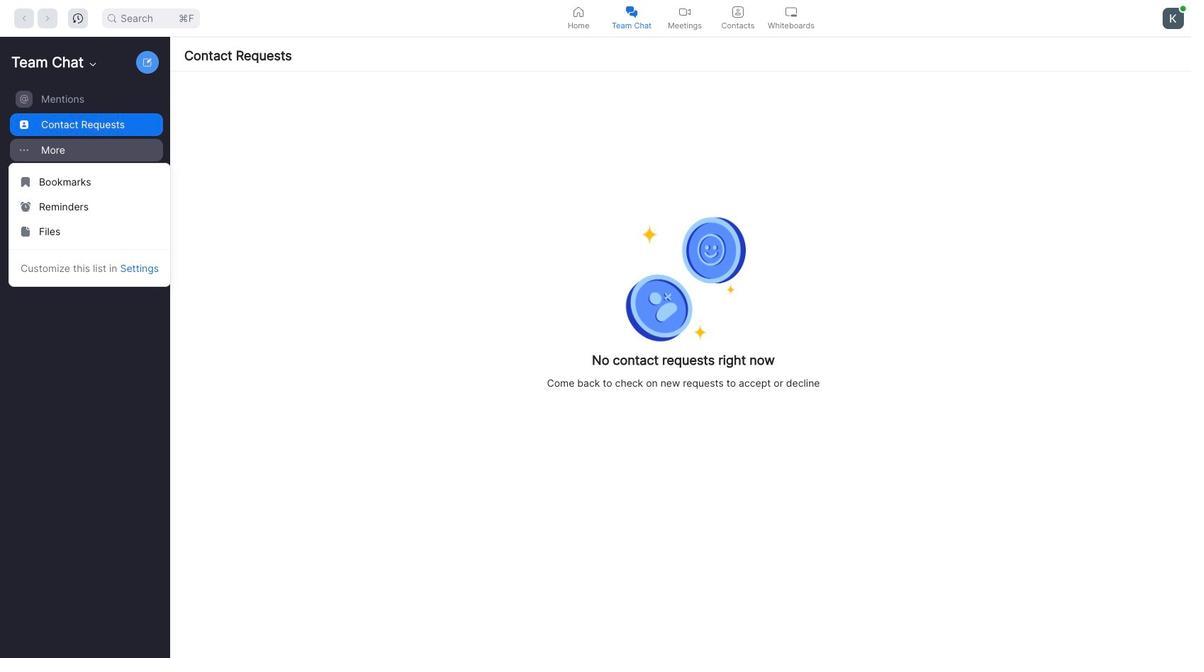 Task type: vqa. For each thing, say whether or not it's contained in the screenshot.
Chevron Down Small "image"
no



Task type: describe. For each thing, give the bounding box(es) containing it.
file image
[[21, 227, 30, 237]]



Task type: locate. For each thing, give the bounding box(es) containing it.
bookmark image
[[21, 177, 30, 187], [21, 177, 30, 187]]

file image
[[21, 227, 30, 237]]

menu
[[9, 163, 171, 287]]

alarm off image
[[21, 202, 30, 212], [21, 202, 30, 212]]



